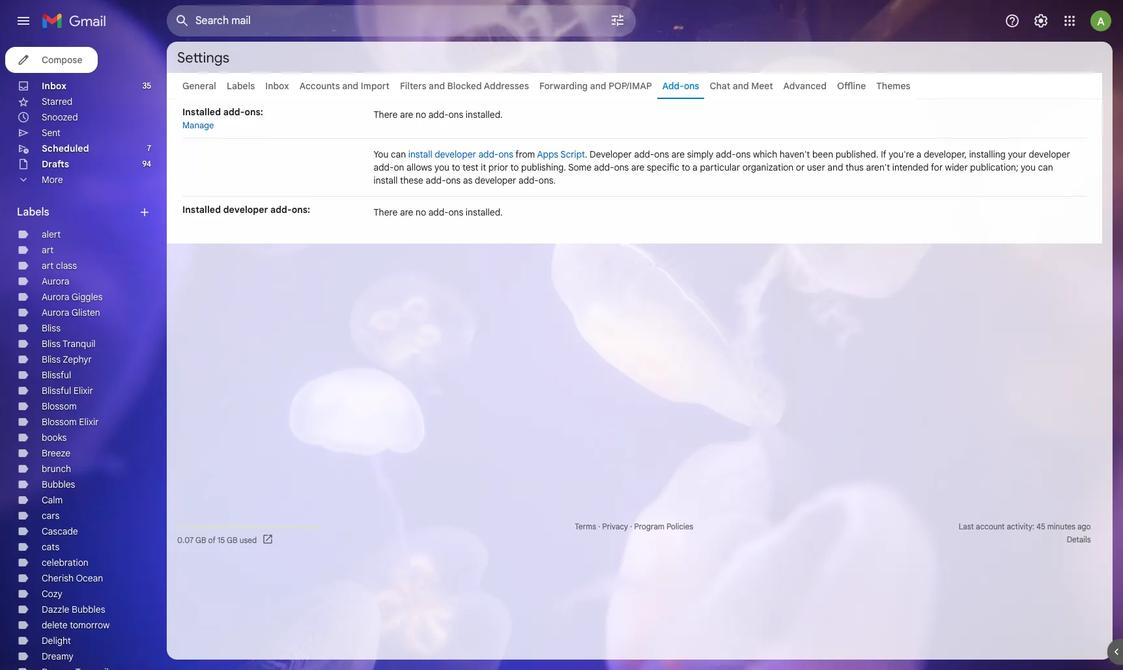 Task type: vqa. For each thing, say whether or not it's contained in the screenshot.
GB
yes



Task type: locate. For each thing, give the bounding box(es) containing it.
follow link to manage storage image
[[262, 534, 275, 547]]

no down filters
[[416, 109, 426, 121]]

1 vertical spatial elixir
[[79, 416, 99, 428]]

0 vertical spatial installed.
[[466, 109, 503, 121]]

ons down developer
[[614, 162, 629, 173]]

elixir down blissful elixir
[[79, 416, 99, 428]]

to right prior
[[511, 162, 519, 173]]

1 vertical spatial ons:
[[292, 204, 310, 216]]

elixir up blossom link
[[73, 385, 93, 397]]

you down 'your'
[[1021, 162, 1036, 173]]

1 vertical spatial no
[[416, 207, 426, 218]]

a down simply
[[693, 162, 698, 173]]

bubbles up 'tomorrow'
[[72, 604, 105, 616]]

blossom for blossom elixir
[[42, 416, 77, 428]]

and for accounts
[[342, 80, 359, 92]]

cherish ocean
[[42, 573, 103, 585]]

installed. down blocked
[[466, 109, 503, 121]]

delete tomorrow link
[[42, 620, 110, 631]]

blissful down bliss zephyr link
[[42, 370, 71, 381]]

install up allows
[[408, 149, 433, 160]]

footer
[[167, 521, 1103, 547]]

cherish ocean link
[[42, 573, 103, 585]]

1 vertical spatial bubbles
[[72, 604, 105, 616]]

art down art link
[[42, 260, 54, 272]]

aurora down aurora link
[[42, 291, 69, 303]]

cars
[[42, 510, 59, 522]]

0 vertical spatial bliss
[[42, 323, 61, 334]]

breeze link
[[42, 448, 70, 459]]

offline link
[[837, 80, 866, 92]]

ons left which
[[736, 149, 751, 160]]

filters
[[400, 80, 427, 92]]

1 vertical spatial installed
[[182, 204, 221, 216]]

1 vertical spatial blossom
[[42, 416, 77, 428]]

and down been
[[828, 162, 844, 173]]

install down on
[[374, 175, 398, 186]]

0 vertical spatial aurora
[[42, 276, 69, 287]]

ons down the filters and blocked addresses at the left top
[[449, 109, 464, 121]]

celebration
[[42, 557, 88, 569]]

calm
[[42, 495, 63, 506]]

bubbles
[[42, 479, 75, 491], [72, 604, 105, 616]]

art for art link
[[42, 244, 54, 256]]

0 vertical spatial labels
[[227, 80, 255, 92]]

labels up alert on the left top of the page
[[17, 206, 49, 219]]

· right terms
[[598, 522, 600, 532]]

no down these
[[416, 207, 426, 218]]

0 vertical spatial install
[[408, 149, 433, 160]]

there are no add-ons installed. down filters
[[374, 109, 503, 121]]

art class link
[[42, 260, 77, 272]]

aren't
[[866, 162, 890, 173]]

1 vertical spatial blissful
[[42, 385, 71, 397]]

alert
[[42, 229, 61, 240]]

1 horizontal spatial a
[[917, 149, 922, 160]]

are up the specific
[[672, 149, 685, 160]]

blissful for 'blissful' link
[[42, 370, 71, 381]]

1 vertical spatial can
[[1038, 162, 1054, 173]]

to down install developer add-ons link
[[452, 162, 460, 173]]

inbox right labels link
[[265, 80, 289, 92]]

1 installed from the top
[[182, 106, 221, 118]]

forwarding and pop/imap link
[[540, 80, 652, 92]]

aurora for aurora link
[[42, 276, 69, 287]]

1 horizontal spatial can
[[1038, 162, 1054, 173]]

installed for installed developer add-ons:
[[182, 204, 221, 216]]

no
[[416, 109, 426, 121], [416, 207, 426, 218]]

ons up the specific
[[655, 149, 669, 160]]

gb right 15
[[227, 535, 238, 545]]

calm link
[[42, 495, 63, 506]]

0 vertical spatial can
[[391, 149, 406, 160]]

aurora down art class
[[42, 276, 69, 287]]

2 installed from the top
[[182, 204, 221, 216]]

blossom link
[[42, 401, 77, 413]]

add-
[[223, 106, 245, 118], [429, 109, 449, 121], [479, 149, 499, 160], [634, 149, 655, 160], [716, 149, 736, 160], [374, 162, 394, 173], [594, 162, 614, 173], [426, 175, 446, 186], [519, 175, 539, 186], [270, 204, 292, 216], [429, 207, 449, 218]]

1 horizontal spatial labels
[[227, 80, 255, 92]]

0 vertical spatial elixir
[[73, 385, 93, 397]]

1 horizontal spatial ·
[[630, 522, 632, 532]]

0 horizontal spatial inbox
[[42, 80, 66, 92]]

accounts
[[300, 80, 340, 92]]

from
[[516, 149, 535, 160]]

particular
[[700, 162, 740, 173]]

1 vertical spatial installed.
[[466, 207, 503, 218]]

terms · privacy · program policies
[[575, 522, 694, 532]]

there down on
[[374, 207, 398, 218]]

it
[[481, 162, 486, 173]]

0 vertical spatial installed
[[182, 106, 221, 118]]

1 horizontal spatial ons:
[[292, 204, 310, 216]]

add- inside installed add-ons: manage
[[223, 106, 245, 118]]

are down filters
[[400, 109, 413, 121]]

delete
[[42, 620, 68, 631]]

user
[[807, 162, 826, 173]]

7
[[147, 143, 151, 153]]

0 vertical spatial there are no add-ons installed.
[[374, 109, 503, 121]]

2 aurora from the top
[[42, 291, 69, 303]]

art
[[42, 244, 54, 256], [42, 260, 54, 272]]

installed inside installed add-ons: manage
[[182, 106, 221, 118]]

compose
[[42, 54, 82, 66]]

0 vertical spatial there
[[374, 109, 398, 121]]

delete tomorrow
[[42, 620, 110, 631]]

delight link
[[42, 635, 71, 647]]

and right filters
[[429, 80, 445, 92]]

art down the alert link
[[42, 244, 54, 256]]

themes link
[[877, 80, 911, 92]]

can right publication; in the right top of the page
[[1038, 162, 1054, 173]]

there are no add-ons installed. down these
[[374, 207, 503, 218]]

can up on
[[391, 149, 406, 160]]

0 vertical spatial bubbles
[[42, 479, 75, 491]]

which
[[753, 149, 778, 160]]

1 no from the top
[[416, 109, 426, 121]]

aurora giggles
[[42, 291, 103, 303]]

3 aurora from the top
[[42, 307, 69, 319]]

0 horizontal spatial ons:
[[245, 106, 263, 118]]

1 horizontal spatial inbox link
[[265, 80, 289, 92]]

1 horizontal spatial to
[[511, 162, 519, 173]]

to down simply
[[682, 162, 690, 173]]

1 vertical spatial there are no add-ons installed.
[[374, 207, 503, 218]]

general
[[182, 80, 216, 92]]

starred link
[[42, 96, 73, 108]]

0 horizontal spatial gb
[[196, 535, 206, 545]]

installed. down as
[[466, 207, 503, 218]]

settings image
[[1034, 13, 1049, 29]]

haven't
[[780, 149, 810, 160]]

1 blossom from the top
[[42, 401, 77, 413]]

0 vertical spatial no
[[416, 109, 426, 121]]

0 vertical spatial art
[[42, 244, 54, 256]]

1 bliss from the top
[[42, 323, 61, 334]]

been
[[813, 149, 834, 160]]

bliss for bliss zephyr
[[42, 354, 61, 366]]

1 horizontal spatial inbox
[[265, 80, 289, 92]]

filters and blocked addresses link
[[400, 80, 529, 92]]

art link
[[42, 244, 54, 256]]

0 horizontal spatial a
[[693, 162, 698, 173]]

blissful
[[42, 370, 71, 381], [42, 385, 71, 397]]

developer
[[435, 149, 476, 160], [1029, 149, 1071, 160], [475, 175, 516, 186], [223, 204, 268, 216]]

test
[[463, 162, 479, 173]]

main menu image
[[16, 13, 31, 29]]

1 aurora from the top
[[42, 276, 69, 287]]

aurora up bliss link
[[42, 307, 69, 319]]

aurora link
[[42, 276, 69, 287]]

bliss for bliss link
[[42, 323, 61, 334]]

celebration link
[[42, 557, 88, 569]]

blossom down blissful elixir 'link' on the left bottom
[[42, 401, 77, 413]]

giggles
[[72, 291, 103, 303]]

gmail image
[[42, 8, 113, 34]]

2 art from the top
[[42, 260, 54, 272]]

ons
[[684, 80, 700, 92], [449, 109, 464, 121], [499, 149, 514, 160], [655, 149, 669, 160], [736, 149, 751, 160], [614, 162, 629, 173], [446, 175, 461, 186], [449, 207, 464, 218]]

· right privacy link
[[630, 522, 632, 532]]

specific
[[647, 162, 680, 173]]

bubbles down brunch link
[[42, 479, 75, 491]]

1 blissful from the top
[[42, 370, 71, 381]]

0 vertical spatial blossom
[[42, 401, 77, 413]]

and left import
[[342, 80, 359, 92]]

1 vertical spatial aurora
[[42, 291, 69, 303]]

gb left the of
[[196, 535, 206, 545]]

your
[[1008, 149, 1027, 160]]

there down import
[[374, 109, 398, 121]]

None search field
[[167, 5, 636, 36]]

labels link
[[227, 80, 255, 92]]

. developer add-ons are simply add-ons which haven't been published. if you're a developer, installing your developer add-on allows you to test it prior to publishing. some add-ons are specific to a particular organization or user and thus aren't intended for wider publication; you can install these add-ons as developer add-ons.
[[374, 149, 1071, 186]]

developer
[[590, 149, 632, 160]]

aurora glisten link
[[42, 307, 100, 319]]

0 horizontal spatial you
[[435, 162, 450, 173]]

blissful link
[[42, 370, 71, 381]]

and right chat
[[733, 80, 749, 92]]

elixir for blossom elixir
[[79, 416, 99, 428]]

and for forwarding
[[590, 80, 607, 92]]

2 bliss from the top
[[42, 338, 61, 350]]

install developer add-ons link
[[408, 149, 514, 160]]

2 you from the left
[[1021, 162, 1036, 173]]

0 horizontal spatial labels
[[17, 206, 49, 219]]

3 to from the left
[[682, 162, 690, 173]]

1 horizontal spatial gb
[[227, 535, 238, 545]]

0 horizontal spatial ·
[[598, 522, 600, 532]]

0 horizontal spatial to
[[452, 162, 460, 173]]

ons down as
[[449, 207, 464, 218]]

2 to from the left
[[511, 162, 519, 173]]

inbox inside labels navigation
[[42, 80, 66, 92]]

0 vertical spatial ons:
[[245, 106, 263, 118]]

ons left as
[[446, 175, 461, 186]]

2 horizontal spatial to
[[682, 162, 690, 173]]

installing
[[969, 149, 1006, 160]]

0 horizontal spatial install
[[374, 175, 398, 186]]

2 there are no add-ons installed. from the top
[[374, 207, 503, 218]]

you
[[374, 149, 389, 160]]

and for filters
[[429, 80, 445, 92]]

brunch
[[42, 463, 71, 475]]

ago
[[1078, 522, 1091, 532]]

3 bliss from the top
[[42, 354, 61, 366]]

blossom down blossom link
[[42, 416, 77, 428]]

snoozed
[[42, 111, 78, 123]]

art class
[[42, 260, 77, 272]]

ons up prior
[[499, 149, 514, 160]]

install
[[408, 149, 433, 160], [374, 175, 398, 186]]

delight
[[42, 635, 71, 647]]

publishing.
[[521, 162, 566, 173]]

and left pop/imap
[[590, 80, 607, 92]]

15
[[218, 535, 225, 545]]

2 vertical spatial aurora
[[42, 307, 69, 319]]

1 to from the left
[[452, 162, 460, 173]]

1 vertical spatial install
[[374, 175, 398, 186]]

1 vertical spatial bliss
[[42, 338, 61, 350]]

inbox link right labels link
[[265, 80, 289, 92]]

bliss up bliss tranquil link on the left bottom of the page
[[42, 323, 61, 334]]

2 inbox link from the left
[[265, 80, 289, 92]]

1 vertical spatial art
[[42, 260, 54, 272]]

blissful down 'blissful' link
[[42, 385, 71, 397]]

inbox link up starred on the left of the page
[[42, 80, 66, 92]]

2 blissful from the top
[[42, 385, 71, 397]]

1 art from the top
[[42, 244, 54, 256]]

bliss down bliss link
[[42, 338, 61, 350]]

0 horizontal spatial inbox link
[[42, 80, 66, 92]]

1 vertical spatial labels
[[17, 206, 49, 219]]

labels inside navigation
[[17, 206, 49, 219]]

a up intended
[[917, 149, 922, 160]]

1 vertical spatial there
[[374, 207, 398, 218]]

there are no add-ons installed.
[[374, 109, 503, 121], [374, 207, 503, 218]]

more button
[[0, 172, 156, 188]]

tranquil
[[63, 338, 96, 350]]

labels up installed add-ons: manage
[[227, 80, 255, 92]]

bliss up 'blissful' link
[[42, 354, 61, 366]]

breeze
[[42, 448, 70, 459]]

and for chat
[[733, 80, 749, 92]]

inbox up starred on the left of the page
[[42, 80, 66, 92]]

drafts link
[[42, 158, 69, 170]]

2 vertical spatial bliss
[[42, 354, 61, 366]]

you right allows
[[435, 162, 450, 173]]

0 vertical spatial blissful
[[42, 370, 71, 381]]

2 blossom from the top
[[42, 416, 77, 428]]

1 inbox from the left
[[42, 80, 66, 92]]

blossom for blossom link
[[42, 401, 77, 413]]

1 horizontal spatial you
[[1021, 162, 1036, 173]]



Task type: describe. For each thing, give the bounding box(es) containing it.
manage
[[182, 120, 214, 131]]

last
[[959, 522, 974, 532]]

meet
[[752, 80, 773, 92]]

1 gb from the left
[[196, 535, 206, 545]]

cats
[[42, 542, 59, 553]]

alert link
[[42, 229, 61, 240]]

manage button
[[182, 120, 214, 131]]

45
[[1037, 522, 1046, 532]]

search mail image
[[171, 9, 194, 33]]

1 · from the left
[[598, 522, 600, 532]]

bliss link
[[42, 323, 61, 334]]

cascade
[[42, 526, 78, 538]]

1 inbox link from the left
[[42, 80, 66, 92]]

sent link
[[42, 127, 61, 139]]

blossom elixir link
[[42, 416, 99, 428]]

some
[[568, 162, 592, 173]]

1 vertical spatial a
[[693, 162, 698, 173]]

dazzle bubbles link
[[42, 604, 105, 616]]

apps
[[537, 149, 559, 160]]

labels heading
[[17, 206, 138, 219]]

thus
[[846, 162, 864, 173]]

aurora for aurora giggles
[[42, 291, 69, 303]]

script
[[561, 149, 585, 160]]

compose button
[[5, 47, 98, 73]]

2 · from the left
[[630, 522, 632, 532]]

addresses
[[484, 80, 529, 92]]

drafts
[[42, 158, 69, 170]]

privacy
[[602, 522, 628, 532]]

bliss for bliss tranquil
[[42, 338, 61, 350]]

aurora for aurora glisten
[[42, 307, 69, 319]]

bliss zephyr
[[42, 354, 92, 366]]

blossom elixir
[[42, 416, 99, 428]]

bliss tranquil
[[42, 338, 96, 350]]

accounts and import
[[300, 80, 390, 92]]

.
[[585, 149, 588, 160]]

cozy link
[[42, 588, 62, 600]]

cherish
[[42, 573, 74, 585]]

chat and meet link
[[710, 80, 773, 92]]

policies
[[667, 522, 694, 532]]

used
[[240, 535, 257, 545]]

1 installed. from the top
[[466, 109, 503, 121]]

2 installed. from the top
[[466, 207, 503, 218]]

footer containing terms
[[167, 521, 1103, 547]]

books
[[42, 432, 67, 444]]

94
[[142, 159, 151, 169]]

0 vertical spatial a
[[917, 149, 922, 160]]

dreamy link
[[42, 651, 74, 663]]

1 there are no add-ons installed. from the top
[[374, 109, 503, 121]]

art for art class
[[42, 260, 54, 272]]

last account activity: 45 minutes ago details
[[959, 522, 1091, 545]]

add-
[[663, 80, 684, 92]]

or
[[796, 162, 805, 173]]

sent
[[42, 127, 61, 139]]

0 horizontal spatial can
[[391, 149, 406, 160]]

blissful for blissful elixir
[[42, 385, 71, 397]]

snoozed link
[[42, 111, 78, 123]]

advanced search options image
[[605, 7, 631, 33]]

bliss zephyr link
[[42, 354, 92, 366]]

2 inbox from the left
[[265, 80, 289, 92]]

more
[[42, 174, 63, 186]]

program
[[634, 522, 665, 532]]

developer,
[[924, 149, 967, 160]]

for
[[931, 162, 943, 173]]

general link
[[182, 80, 216, 92]]

brunch link
[[42, 463, 71, 475]]

labels for labels link
[[227, 80, 255, 92]]

1 you from the left
[[435, 162, 450, 173]]

forwarding and pop/imap
[[540, 80, 652, 92]]

can inside . developer add-ons are simply add-ons which haven't been published. if you're a developer, installing your developer add-on allows you to test it prior to publishing. some add-ons are specific to a particular organization or user and thus aren't intended for wider publication; you can install these add-ons as developer add-ons.
[[1038, 162, 1054, 173]]

2 there from the top
[[374, 207, 398, 218]]

prior
[[489, 162, 508, 173]]

install inside . developer add-ons are simply add-ons which haven't been published. if you're a developer, installing your developer add-on allows you to test it prior to publishing. some add-ons are specific to a particular organization or user and thus aren't intended for wider publication; you can install these add-ons as developer add-ons.
[[374, 175, 398, 186]]

are down these
[[400, 207, 413, 218]]

ons: inside installed add-ons: manage
[[245, 106, 263, 118]]

glisten
[[72, 307, 100, 319]]

blocked
[[447, 80, 482, 92]]

scheduled
[[42, 143, 89, 154]]

cars link
[[42, 510, 59, 522]]

add-ons link
[[663, 80, 700, 92]]

and inside . developer add-ons are simply add-ons which haven't been published. if you're a developer, installing your developer add-on allows you to test it prior to publishing. some add-ons are specific to a particular organization or user and thus aren't intended for wider publication; you can install these add-ons as developer add-ons.
[[828, 162, 844, 173]]

organization
[[743, 162, 794, 173]]

aurora giggles link
[[42, 291, 103, 303]]

accounts and import link
[[300, 80, 390, 92]]

ons.
[[539, 175, 556, 186]]

add-ons
[[663, 80, 700, 92]]

on
[[394, 162, 404, 173]]

1 there from the top
[[374, 109, 398, 121]]

ons left chat
[[684, 80, 700, 92]]

themes
[[877, 80, 911, 92]]

elixir for blissful elixir
[[73, 385, 93, 397]]

2 gb from the left
[[227, 535, 238, 545]]

support image
[[1005, 13, 1021, 29]]

wider
[[945, 162, 968, 173]]

of
[[208, 535, 216, 545]]

apps script link
[[537, 149, 585, 160]]

2 no from the top
[[416, 207, 426, 218]]

35
[[143, 81, 151, 91]]

labels navigation
[[0, 42, 167, 671]]

Search mail text field
[[196, 14, 573, 27]]

dazzle
[[42, 604, 69, 616]]

pop/imap
[[609, 80, 652, 92]]

advanced link
[[784, 80, 827, 92]]

class
[[56, 260, 77, 272]]

1 horizontal spatial install
[[408, 149, 433, 160]]

import
[[361, 80, 390, 92]]

cascade link
[[42, 526, 78, 538]]

installed for installed add-ons: manage
[[182, 106, 221, 118]]

cats link
[[42, 542, 59, 553]]

publication;
[[971, 162, 1019, 173]]

labels for labels heading
[[17, 206, 49, 219]]

filters and blocked addresses
[[400, 80, 529, 92]]

program policies link
[[634, 522, 694, 532]]

cozy
[[42, 588, 62, 600]]

forwarding
[[540, 80, 588, 92]]

minutes
[[1048, 522, 1076, 532]]

are left the specific
[[631, 162, 645, 173]]

allows
[[407, 162, 432, 173]]

offline
[[837, 80, 866, 92]]

chat
[[710, 80, 731, 92]]



